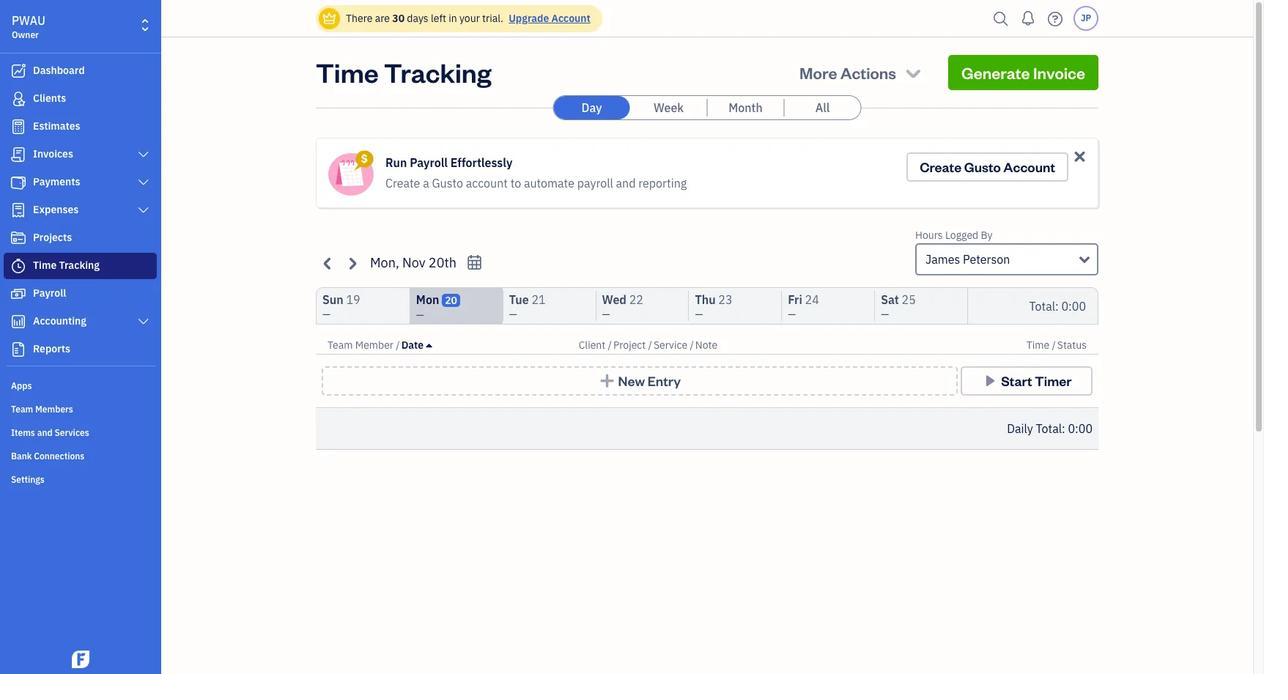 Task type: vqa. For each thing, say whether or not it's contained in the screenshot.
.csv inside CHOOSE A .CSV FILE TO ADD YOUR CLIENTS TO FRESHBOOKS. YOUR FILE SHOULD AT LEAST CONTAIN YOUR CLIENTS' FIRST AND LAST NAME OR COMPANY NAME.
no



Task type: locate. For each thing, give the bounding box(es) containing it.
daily total : 0:00
[[1007, 421, 1093, 436]]

dashboard image
[[10, 64, 27, 78]]

— for sat
[[881, 308, 889, 321]]

more
[[800, 62, 837, 83]]

/ left service
[[648, 339, 652, 352]]

0 horizontal spatial tracking
[[59, 259, 100, 272]]

— for fri
[[788, 308, 796, 321]]

note
[[695, 339, 718, 352]]

time tracking inside main element
[[33, 259, 100, 272]]

— down sat
[[881, 308, 889, 321]]

total right daily
[[1036, 421, 1062, 436]]

— for wed
[[602, 308, 610, 321]]

team members
[[11, 404, 73, 415]]

payroll up a
[[410, 155, 448, 170]]

effortlessly
[[451, 155, 513, 170]]

/
[[396, 339, 400, 352], [608, 339, 612, 352], [648, 339, 652, 352], [690, 339, 694, 352], [1052, 339, 1056, 352]]

2 chevron large down image from the top
[[137, 316, 150, 328]]

payments
[[33, 175, 80, 188]]

1 vertical spatial chevron large down image
[[137, 204, 150, 216]]

caretup image
[[426, 339, 432, 351]]

and right payroll on the top left of the page
[[616, 176, 636, 191]]

0 vertical spatial account
[[552, 12, 591, 25]]

and
[[616, 176, 636, 191], [37, 427, 53, 438]]

— for mon
[[416, 309, 424, 322]]

account left close image
[[1004, 158, 1055, 175]]

previous day image
[[320, 255, 336, 272]]

0:00 up the status
[[1062, 299, 1086, 313]]

1 horizontal spatial create
[[920, 158, 962, 175]]

create up hours
[[920, 158, 962, 175]]

2 vertical spatial time
[[1027, 339, 1050, 352]]

— inside tue 21 —
[[509, 308, 517, 321]]

in
[[449, 12, 457, 25]]

time down there
[[316, 55, 379, 89]]

1 vertical spatial create
[[385, 176, 420, 191]]

project
[[613, 339, 646, 352]]

0 vertical spatial chevron large down image
[[137, 149, 150, 160]]

run payroll effortlessly create a gusto account to automate payroll and reporting
[[385, 155, 687, 191]]

3 / from the left
[[648, 339, 652, 352]]

1 horizontal spatial time tracking
[[316, 55, 491, 89]]

1 vertical spatial team
[[11, 404, 33, 415]]

1 vertical spatial time
[[33, 259, 57, 272]]

chevron large down image down payments link
[[137, 204, 150, 216]]

mon, nov 20th
[[370, 254, 457, 271]]

connections
[[34, 451, 85, 462]]

play image
[[982, 374, 999, 388]]

total up time 'link'
[[1029, 299, 1055, 313]]

/ left date
[[396, 339, 400, 352]]

—
[[322, 308, 330, 321], [509, 308, 517, 321], [602, 308, 610, 321], [695, 308, 703, 321], [788, 308, 796, 321], [881, 308, 889, 321], [416, 309, 424, 322]]

days
[[407, 12, 428, 25]]

0 horizontal spatial team
[[11, 404, 33, 415]]

21
[[532, 292, 546, 307]]

1 vertical spatial chevron large down image
[[137, 316, 150, 328]]

— inside thu 23 —
[[695, 308, 703, 321]]

more actions button
[[786, 55, 937, 90]]

tracking
[[384, 55, 491, 89], [59, 259, 100, 272]]

chevron large down image
[[137, 149, 150, 160], [137, 204, 150, 216]]

create down run
[[385, 176, 420, 191]]

— down wed
[[602, 308, 610, 321]]

time left the status
[[1027, 339, 1050, 352]]

— for thu
[[695, 308, 703, 321]]

choose a date image
[[466, 254, 483, 271]]

sat 25 —
[[881, 292, 916, 321]]

service
[[654, 339, 688, 352]]

— inside sun 19 —
[[322, 308, 330, 321]]

— down thu
[[695, 308, 703, 321]]

note link
[[695, 339, 718, 352]]

— inside wed 22 —
[[602, 308, 610, 321]]

dashboard link
[[4, 58, 157, 84]]

james
[[926, 252, 960, 267]]

1 chevron large down image from the top
[[137, 149, 150, 160]]

— down tue
[[509, 308, 517, 321]]

— inside fri 24 —
[[788, 308, 796, 321]]

1 vertical spatial account
[[1004, 158, 1055, 175]]

— inside sat 25 —
[[881, 308, 889, 321]]

gusto up by
[[964, 158, 1001, 175]]

jp button
[[1074, 6, 1099, 31]]

— down "fri"
[[788, 308, 796, 321]]

upgrade account link
[[506, 12, 591, 25]]

create gusto account button
[[907, 152, 1069, 182]]

expense image
[[10, 203, 27, 218]]

create inside "create gusto account" 'button'
[[920, 158, 962, 175]]

go to help image
[[1044, 8, 1067, 30]]

clients
[[33, 92, 66, 105]]

and right items
[[37, 427, 53, 438]]

1 horizontal spatial account
[[1004, 158, 1055, 175]]

— inside mon 20 —
[[416, 309, 424, 322]]

1 horizontal spatial gusto
[[964, 158, 1001, 175]]

automate
[[524, 176, 575, 191]]

0 vertical spatial create
[[920, 158, 962, 175]]

gusto right a
[[432, 176, 463, 191]]

0 horizontal spatial gusto
[[432, 176, 463, 191]]

main element
[[0, 0, 198, 674]]

0 vertical spatial team
[[328, 339, 353, 352]]

invoice image
[[10, 147, 27, 162]]

0 vertical spatial and
[[616, 176, 636, 191]]

1 vertical spatial time tracking
[[33, 259, 100, 272]]

0:00 down 'timer'
[[1068, 421, 1093, 436]]

chevron large down image for expenses
[[137, 204, 150, 216]]

gusto inside run payroll effortlessly create a gusto account to automate payroll and reporting
[[432, 176, 463, 191]]

0 horizontal spatial and
[[37, 427, 53, 438]]

start timer
[[1001, 372, 1072, 389]]

0 horizontal spatial account
[[552, 12, 591, 25]]

1 vertical spatial :
[[1062, 421, 1065, 436]]

0:00
[[1062, 299, 1086, 313], [1068, 421, 1093, 436]]

freshbooks image
[[69, 651, 92, 668]]

0 horizontal spatial time
[[33, 259, 57, 272]]

1 vertical spatial total
[[1036, 421, 1062, 436]]

daily
[[1007, 421, 1033, 436]]

gusto inside 'button'
[[964, 158, 1001, 175]]

0 horizontal spatial payroll
[[33, 287, 66, 300]]

create gusto account
[[920, 158, 1055, 175]]

time
[[316, 55, 379, 89], [33, 259, 57, 272], [1027, 339, 1050, 352]]

4 / from the left
[[690, 339, 694, 352]]

0 vertical spatial time
[[316, 55, 379, 89]]

new
[[618, 372, 645, 389]]

next day image
[[344, 255, 361, 272]]

2 chevron large down image from the top
[[137, 204, 150, 216]]

— down "sun"
[[322, 308, 330, 321]]

time tracking down 30
[[316, 55, 491, 89]]

bank connections
[[11, 451, 85, 462]]

1 horizontal spatial tracking
[[384, 55, 491, 89]]

expenses
[[33, 203, 79, 216]]

tracking down left
[[384, 55, 491, 89]]

run
[[385, 155, 407, 170]]

a
[[423, 176, 429, 191]]

0 vertical spatial gusto
[[964, 158, 1001, 175]]

1 horizontal spatial payroll
[[410, 155, 448, 170]]

status
[[1057, 339, 1087, 352]]

0 vertical spatial total
[[1029, 299, 1055, 313]]

team down apps
[[11, 404, 33, 415]]

team inside main element
[[11, 404, 33, 415]]

0 horizontal spatial create
[[385, 176, 420, 191]]

/ left note link
[[690, 339, 694, 352]]

james peterson button
[[915, 243, 1099, 276]]

0 vertical spatial :
[[1055, 299, 1059, 313]]

— down mon
[[416, 309, 424, 322]]

thu
[[695, 292, 716, 307]]

your
[[459, 12, 480, 25]]

payroll up 'accounting'
[[33, 287, 66, 300]]

status link
[[1057, 339, 1087, 352]]

bank connections link
[[4, 445, 157, 467]]

1 vertical spatial payroll
[[33, 287, 66, 300]]

1 vertical spatial gusto
[[432, 176, 463, 191]]

are
[[375, 12, 390, 25]]

1 vertical spatial and
[[37, 427, 53, 438]]

0 vertical spatial tracking
[[384, 55, 491, 89]]

account right upgrade
[[552, 12, 591, 25]]

projects
[[33, 231, 72, 244]]

time right timer icon
[[33, 259, 57, 272]]

/ right client
[[608, 339, 612, 352]]

team left member
[[328, 339, 353, 352]]

there
[[346, 12, 373, 25]]

0 vertical spatial chevron large down image
[[137, 177, 150, 188]]

: right daily
[[1062, 421, 1065, 436]]

apps
[[11, 380, 32, 391]]

chevron large down image for accounting
[[137, 316, 150, 328]]

invoices link
[[4, 141, 157, 168]]

1 horizontal spatial and
[[616, 176, 636, 191]]

time tracking down projects link
[[33, 259, 100, 272]]

money image
[[10, 287, 27, 301]]

clients link
[[4, 86, 157, 112]]

20th
[[429, 254, 457, 271]]

payroll
[[410, 155, 448, 170], [33, 287, 66, 300]]

chevron large down image up payments link
[[137, 149, 150, 160]]

/ left the status
[[1052, 339, 1056, 352]]

logged
[[945, 229, 979, 242]]

trial.
[[482, 12, 503, 25]]

1 chevron large down image from the top
[[137, 177, 150, 188]]

tracking down projects link
[[59, 259, 100, 272]]

chevron large down image inside 'expenses' link
[[137, 204, 150, 216]]

0 vertical spatial payroll
[[410, 155, 448, 170]]

22
[[629, 292, 643, 307]]

1 horizontal spatial team
[[328, 339, 353, 352]]

chevron large down image for invoices
[[137, 149, 150, 160]]

apps link
[[4, 374, 157, 396]]

: up time / status
[[1055, 299, 1059, 313]]

time tracking link
[[4, 253, 157, 279]]

chevron large down image up 'expenses' link
[[137, 177, 150, 188]]

hours logged by
[[915, 229, 993, 242]]

team members link
[[4, 398, 157, 420]]

19
[[346, 292, 360, 307]]

chevron large down image
[[137, 177, 150, 188], [137, 316, 150, 328]]

0 horizontal spatial time tracking
[[33, 259, 100, 272]]

1 vertical spatial tracking
[[59, 259, 100, 272]]

client image
[[10, 92, 27, 106]]

accounting
[[33, 314, 86, 328]]

0 vertical spatial time tracking
[[316, 55, 491, 89]]

2 / from the left
[[608, 339, 612, 352]]

member
[[355, 339, 394, 352]]

chevron large down image down 'payroll' link
[[137, 316, 150, 328]]



Task type: describe. For each thing, give the bounding box(es) containing it.
project image
[[10, 231, 27, 246]]

mon
[[416, 292, 439, 307]]

reporting
[[639, 176, 687, 191]]

generate invoice
[[962, 62, 1085, 83]]

1 vertical spatial 0:00
[[1068, 421, 1093, 436]]

mon,
[[370, 254, 399, 271]]

settings
[[11, 474, 45, 485]]

sun 19 —
[[322, 292, 360, 321]]

report image
[[10, 342, 27, 357]]

pwau owner
[[12, 13, 45, 40]]

time inside main element
[[33, 259, 57, 272]]

chevrondown image
[[903, 62, 923, 83]]

all
[[815, 100, 830, 115]]

plus image
[[599, 374, 616, 388]]

0 horizontal spatial :
[[1055, 299, 1059, 313]]

jp
[[1081, 12, 1091, 23]]

crown image
[[322, 11, 337, 26]]

new entry button
[[322, 366, 958, 396]]

payment image
[[10, 175, 27, 190]]

items and services
[[11, 427, 89, 438]]

settings link
[[4, 468, 157, 490]]

5 / from the left
[[1052, 339, 1056, 352]]

there are 30 days left in your trial. upgrade account
[[346, 12, 591, 25]]

and inside run payroll effortlessly create a gusto account to automate payroll and reporting
[[616, 176, 636, 191]]

fri
[[788, 292, 802, 307]]

items
[[11, 427, 35, 438]]

more actions
[[800, 62, 896, 83]]

fri 24 —
[[788, 292, 819, 321]]

account
[[466, 176, 508, 191]]

payments link
[[4, 169, 157, 196]]

services
[[55, 427, 89, 438]]

items and services link
[[4, 421, 157, 443]]

time link
[[1027, 339, 1052, 352]]

new entry
[[618, 372, 681, 389]]

left
[[431, 12, 446, 25]]

wed
[[602, 292, 627, 307]]

payroll inside main element
[[33, 287, 66, 300]]

expenses link
[[4, 197, 157, 224]]

and inside main element
[[37, 427, 53, 438]]

week
[[654, 100, 684, 115]]

1 / from the left
[[396, 339, 400, 352]]

25
[[902, 292, 916, 307]]

estimate image
[[10, 119, 27, 134]]

generate
[[962, 62, 1030, 83]]

team member /
[[328, 339, 400, 352]]

search image
[[989, 8, 1013, 30]]

day link
[[554, 96, 630, 119]]

estimates link
[[4, 114, 157, 140]]

tue 21 —
[[509, 292, 546, 321]]

— for tue
[[509, 308, 517, 321]]

month
[[729, 100, 763, 115]]

upgrade
[[509, 12, 549, 25]]

to
[[511, 176, 521, 191]]

0 vertical spatial 0:00
[[1062, 299, 1086, 313]]

nov
[[402, 254, 425, 271]]

24
[[805, 292, 819, 307]]

time / status
[[1027, 339, 1087, 352]]

timer image
[[10, 259, 27, 273]]

close image
[[1071, 148, 1088, 165]]

start
[[1001, 372, 1032, 389]]

peterson
[[963, 252, 1010, 267]]

pwau
[[12, 13, 45, 28]]

start timer button
[[961, 366, 1093, 396]]

day
[[582, 100, 602, 115]]

dashboard
[[33, 64, 85, 77]]

entry
[[648, 372, 681, 389]]

30
[[392, 12, 405, 25]]

owner
[[12, 29, 39, 40]]

projects link
[[4, 225, 157, 251]]

sat
[[881, 292, 899, 307]]

tracking inside main element
[[59, 259, 100, 272]]

payroll inside run payroll effortlessly create a gusto account to automate payroll and reporting
[[410, 155, 448, 170]]

tue
[[509, 292, 529, 307]]

date link
[[401, 339, 432, 352]]

hours
[[915, 229, 943, 242]]

team for team member /
[[328, 339, 353, 352]]

client
[[579, 339, 606, 352]]

account inside "create gusto account" 'button'
[[1004, 158, 1055, 175]]

reports
[[33, 342, 70, 355]]

— for sun
[[322, 308, 330, 321]]

20
[[445, 294, 457, 307]]

client / project / service / note
[[579, 339, 718, 352]]

service link
[[654, 339, 690, 352]]

notifications image
[[1016, 4, 1040, 33]]

1 horizontal spatial time
[[316, 55, 379, 89]]

reports link
[[4, 336, 157, 363]]

invoice
[[1033, 62, 1085, 83]]

chevron large down image for payments
[[137, 177, 150, 188]]

team for team members
[[11, 404, 33, 415]]

wed 22 —
[[602, 292, 643, 321]]

estimates
[[33, 119, 80, 133]]

1 horizontal spatial :
[[1062, 421, 1065, 436]]

week link
[[631, 96, 707, 119]]

month link
[[708, 96, 784, 119]]

james peterson
[[926, 252, 1010, 267]]

create inside run payroll effortlessly create a gusto account to automate payroll and reporting
[[385, 176, 420, 191]]

2 horizontal spatial time
[[1027, 339, 1050, 352]]

generate invoice button
[[948, 55, 1099, 90]]

chart image
[[10, 314, 27, 329]]

23
[[718, 292, 733, 307]]

payroll link
[[4, 281, 157, 307]]



